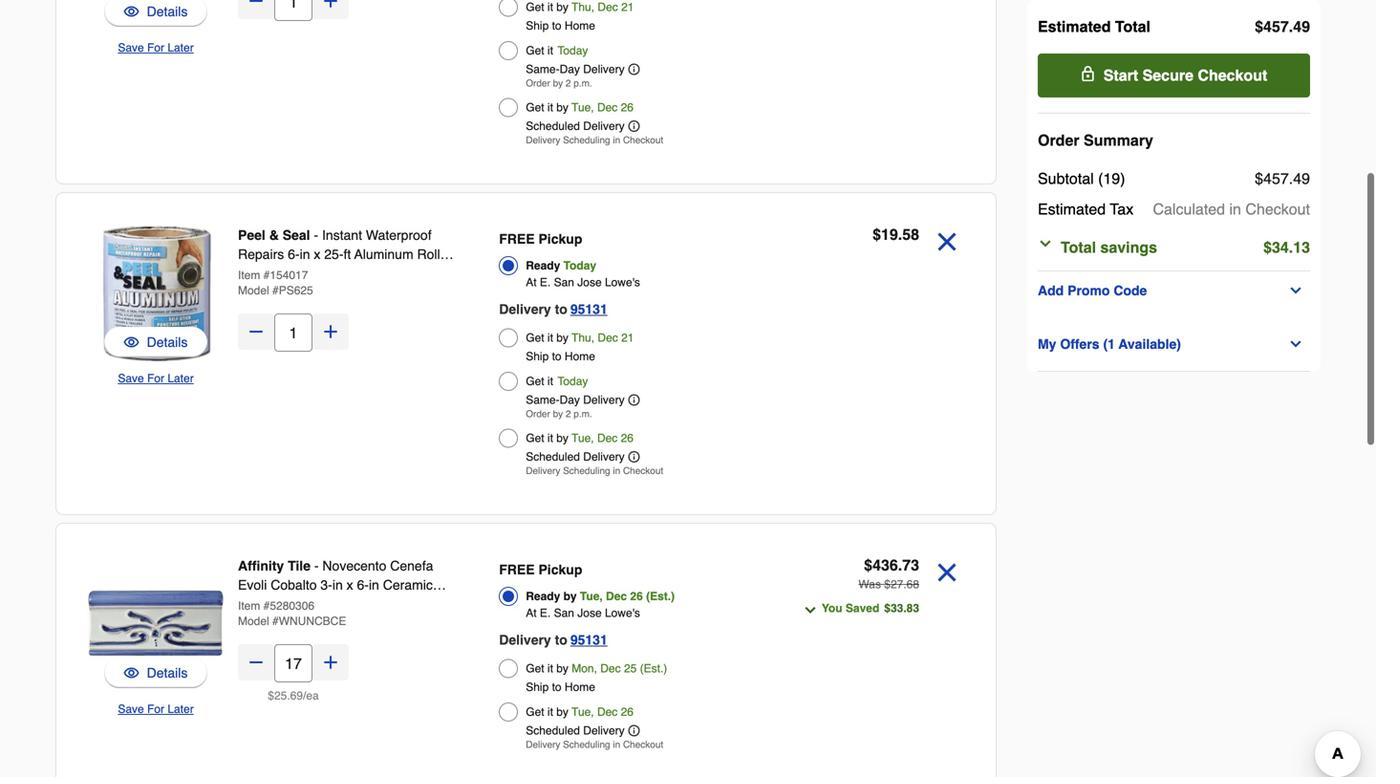 Task type: describe. For each thing, give the bounding box(es) containing it.
you
[[822, 602, 843, 615]]

calculated
[[1154, 200, 1226, 218]]

1 order by 2 p.m. from the top
[[526, 78, 593, 89]]

roll
[[417, 247, 440, 262]]

1 ship to home from the top
[[526, 19, 596, 33]]

details for instant waterproof repairs 6-in x 25-ft aluminum roll flashing
[[147, 335, 188, 350]]

instant
[[322, 228, 362, 243]]

order summary
[[1038, 131, 1154, 149]]

for for peel
[[147, 372, 164, 385]]

at for novecento cenefa evoli cobalto 3-in x 6-in ceramic bullnose tile (0.1-sq. ft/ piece)
[[526, 607, 537, 620]]

2 same- from the top
[[526, 393, 560, 407]]

novecento cenefa evoli cobalto 3-in x 6-in ceramic bullnose tile (0.1-sq. ft/ piece)
[[238, 558, 433, 612]]

#ps625
[[273, 284, 313, 297]]

start secure checkout button
[[1038, 54, 1311, 98]]

save for later for novecento cenefa evoli cobalto 3-in x 6-in ceramic bullnose tile (0.1-sq. ft/ piece)
[[118, 703, 194, 716]]

waterproof
[[366, 228, 432, 243]]

2 plus image from the top
[[321, 653, 340, 672]]

evoli
[[238, 577, 267, 593]]

5 get from the top
[[526, 375, 545, 388]]

estimated tax
[[1038, 200, 1134, 218]]

2 2 from the top
[[566, 409, 571, 420]]

cenefa
[[390, 558, 433, 574]]

option group for novecento cenefa evoli cobalto 3-in x 6-in ceramic bullnose tile (0.1-sq. ft/ piece)
[[499, 556, 765, 756]]

scheduled for by
[[526, 724, 580, 738]]

0 horizontal spatial 25
[[274, 689, 287, 703]]

saved
[[846, 602, 880, 615]]

delivery to 95131 for novecento cenefa evoli cobalto 3-in x 6-in ceramic bullnose tile (0.1-sq. ft/ piece)
[[499, 632, 608, 648]]

436
[[873, 556, 899, 574]]

affinity tile -
[[238, 558, 323, 574]]

2 scheduled delivery from the top
[[526, 450, 625, 464]]

tile inside novecento cenefa evoli cobalto 3-in x 6-in ceramic bullnose tile (0.1-sq. ft/ piece)
[[293, 597, 314, 612]]

33
[[891, 602, 904, 615]]

95131 button for novecento cenefa evoli cobalto 3-in x 6-in ceramic bullnose tile (0.1-sq. ft/ piece)
[[571, 629, 608, 652]]

free for roll
[[499, 231, 535, 247]]

save for later button for peel & seal -
[[118, 369, 194, 388]]

at e. san jose lowe's for novecento cenefa evoli cobalto 3-in x 6-in ceramic bullnose tile (0.1-sq. ft/ piece)
[[526, 607, 641, 620]]

model for flashing
[[238, 284, 269, 297]]

2 p.m. from the top
[[574, 409, 593, 420]]

1 thu, from the top
[[572, 0, 595, 14]]

save for later button for affinity tile -
[[118, 700, 194, 719]]

$ up "was"
[[864, 556, 873, 574]]

8 it from the top
[[548, 706, 554, 719]]

san for instant waterproof repairs 6-in x 25-ft aluminum roll flashing
[[554, 276, 575, 289]]

2 order by 2 p.m. from the top
[[526, 409, 593, 420]]

1 save from the top
[[118, 41, 144, 54]]

chevron down image for you saved
[[803, 603, 818, 618]]

$ right "was"
[[885, 578, 891, 591]]

novecento
[[323, 558, 387, 574]]

minus image for stepper number input field with increment and decrement buttons 'number field' associated with 2nd plus image from the bottom of the page
[[247, 322, 266, 341]]

457 for subtotal (19)
[[1264, 170, 1290, 187]]

1 get it today from the top
[[526, 44, 588, 57]]

1 2 from the top
[[566, 78, 571, 89]]

ready today
[[526, 259, 597, 272]]

#wnuncbce
[[273, 615, 346, 628]]

you saved $ 33 . 83
[[822, 602, 920, 615]]

subtotal (19)
[[1038, 170, 1126, 187]]

delivery to 95131 for instant waterproof repairs 6-in x 25-ft aluminum roll flashing
[[499, 302, 608, 317]]

calculated in checkout
[[1154, 200, 1311, 218]]

73
[[903, 556, 920, 574]]

item #5280306 model #wnuncbce
[[238, 599, 346, 628]]

add promo code
[[1038, 283, 1148, 298]]

1 ship from the top
[[526, 19, 549, 33]]

ready for roll
[[526, 259, 561, 272]]

6- inside instant waterproof repairs 6-in x 25-ft aluminum roll flashing
[[288, 247, 300, 262]]

pickup for ceramic
[[539, 562, 583, 577]]

add
[[1038, 283, 1064, 298]]

lowe's for novecento cenefa evoli cobalto 3-in x 6-in ceramic bullnose tile (0.1-sq. ft/ piece)
[[605, 607, 641, 620]]

0 vertical spatial tile
[[288, 558, 311, 574]]

68
[[907, 578, 920, 591]]

chevron down image inside add promo code link
[[1289, 283, 1304, 298]]

1 plus image from the top
[[321, 322, 340, 341]]

secure
[[1143, 66, 1194, 84]]

1 info image from the top
[[629, 120, 640, 132]]

1 for from the top
[[147, 41, 164, 54]]

item for bullnose
[[238, 599, 260, 613]]

mon,
[[572, 662, 598, 675]]

2 day from the top
[[560, 393, 580, 407]]

$ 34 . 13
[[1264, 239, 1311, 256]]

2 thu, from the top
[[572, 331, 595, 345]]

ft
[[344, 247, 351, 262]]

7 get from the top
[[526, 662, 545, 675]]

7 it from the top
[[548, 662, 554, 675]]

checkout inside button
[[1198, 66, 1268, 84]]

free pickup for ceramic
[[499, 562, 583, 577]]

1 - from the top
[[314, 228, 318, 243]]

info image for scheduled delivery
[[629, 451, 640, 463]]

available)
[[1119, 337, 1182, 352]]

&
[[269, 228, 279, 243]]

today for info image corresponding to instant waterproof repairs 6-in x 25-ft aluminum roll flashing
[[558, 375, 588, 388]]

0 horizontal spatial chevron down image
[[1038, 236, 1054, 251]]

21 inside option group
[[622, 331, 634, 345]]

minus image for stepper number input field with increment and decrement buttons 'number field' related to plus icon
[[247, 0, 266, 11]]

add promo code link
[[1038, 279, 1311, 302]]

peel
[[238, 228, 266, 243]]

x inside instant waterproof repairs 6-in x 25-ft aluminum roll flashing
[[314, 247, 321, 262]]

instant waterproof repairs 6-in x 25-ft aluminum roll flashing image
[[87, 224, 225, 361]]

scheduled for today
[[526, 120, 580, 133]]

for for affinity
[[147, 703, 164, 716]]

item #154017 model #ps625
[[238, 269, 313, 297]]

1 vertical spatial order
[[1038, 131, 1080, 149]]

$ 436 . 73 was $ 27 . 68
[[859, 556, 920, 591]]

1 same- from the top
[[526, 63, 560, 76]]

19
[[881, 226, 899, 243]]

instant waterproof repairs 6-in x 25-ft aluminum roll flashing
[[238, 228, 440, 281]]

jose for novecento cenefa evoli cobalto 3-in x 6-in ceramic bullnose tile (0.1-sq. ft/ piece)
[[578, 607, 602, 620]]

home for novecento cenefa evoli cobalto 3-in x 6-in ceramic bullnose tile (0.1-sq. ft/ piece)
[[565, 681, 596, 694]]

scheduled delivery for today
[[526, 120, 625, 133]]

flashing
[[238, 266, 289, 281]]

start
[[1104, 66, 1139, 84]]

was
[[859, 578, 881, 591]]

peel & seal -
[[238, 228, 322, 243]]

/ea
[[303, 689, 319, 703]]

3 it from the top
[[548, 101, 554, 114]]

2 it from the top
[[548, 44, 554, 57]]

my offers (1 available)
[[1038, 337, 1182, 352]]

457 for estimated total
[[1264, 18, 1290, 35]]

1 get it by thu, dec 21 from the top
[[526, 0, 634, 14]]

1 p.m. from the top
[[574, 78, 593, 89]]

3 get from the top
[[526, 101, 545, 114]]

1 vertical spatial (est.)
[[640, 662, 668, 675]]

today for info icon related to same-day delivery
[[558, 44, 588, 57]]

scheduling for mon, dec 25
[[563, 740, 611, 751]]

1 it from the top
[[548, 0, 554, 14]]

free for ceramic
[[499, 562, 535, 577]]

2 vertical spatial order
[[526, 409, 551, 420]]

my offers (1 available) link
[[1038, 333, 1311, 356]]

promo
[[1068, 283, 1110, 298]]

95131 for instant waterproof repairs 6-in x 25-ft aluminum roll flashing
[[571, 302, 608, 317]]

1 details from the top
[[147, 4, 188, 19]]

34
[[1273, 239, 1290, 256]]

get it by tue, dec 26 for today
[[526, 101, 634, 114]]

estimated for estimated tax
[[1038, 200, 1106, 218]]

sq.
[[345, 597, 363, 612]]

piece)
[[382, 597, 420, 612]]

4 get from the top
[[526, 331, 545, 345]]

2 get it by thu, dec 21 from the top
[[526, 331, 634, 345]]

save for peel
[[118, 372, 144, 385]]

$ 457 . 49 for total
[[1256, 18, 1311, 35]]

later for novecento cenefa evoli cobalto 3-in x 6-in ceramic bullnose tile (0.1-sq. ft/ piece)
[[168, 703, 194, 716]]

quickview image for order by 2 p.m.
[[124, 2, 139, 21]]

my
[[1038, 337, 1057, 352]]

1 21 from the top
[[622, 0, 634, 14]]

2 get it today from the top
[[526, 375, 588, 388]]

scheduling for today
[[563, 135, 611, 146]]

stepper number input field with increment and decrement buttons number field for 2nd plus image from the bottom of the page
[[274, 314, 313, 352]]

seal
[[283, 228, 310, 243]]

get it by mon, dec 25 (est.)
[[526, 662, 668, 675]]

0 horizontal spatial total
[[1061, 239, 1097, 256]]

1 horizontal spatial 25
[[624, 662, 637, 675]]

$ 457 . 49 for (19)
[[1256, 170, 1311, 187]]

minus image for stepper number input field with increment and decrement buttons 'number field' for first plus image from the bottom
[[247, 653, 266, 672]]

95131 for novecento cenefa evoli cobalto 3-in x 6-in ceramic bullnose tile (0.1-sq. ft/ piece)
[[571, 632, 608, 648]]



Task type: locate. For each thing, give the bounding box(es) containing it.
save down 2-in plastic putty knife image
[[118, 41, 144, 54]]

2 item from the top
[[238, 599, 260, 613]]

2 scheduled from the top
[[526, 450, 580, 464]]

6 get from the top
[[526, 432, 545, 445]]

2 at from the top
[[526, 607, 537, 620]]

minus image down item #154017 model #ps625
[[247, 322, 266, 341]]

info image for novecento cenefa evoli cobalto 3-in x 6-in ceramic bullnose tile (0.1-sq. ft/ piece)
[[629, 725, 640, 737]]

(1
[[1104, 337, 1116, 352]]

69
[[290, 689, 303, 703]]

jose down ready by tue, dec 26 (est.)
[[578, 607, 602, 620]]

model inside item #154017 model #ps625
[[238, 284, 269, 297]]

for down 2-in plastic putty knife image
[[147, 41, 164, 54]]

model down bullnose
[[238, 615, 269, 628]]

at e. san jose lowe's down ready by tue, dec 26 (est.)
[[526, 607, 641, 620]]

1 e. from the top
[[540, 276, 551, 289]]

later down 2-in plastic putty knife image
[[168, 41, 194, 54]]

1 95131 from the top
[[571, 302, 608, 317]]

affinity
[[238, 558, 284, 574]]

2 jose from the top
[[578, 607, 602, 620]]

6 it from the top
[[548, 432, 554, 445]]

2 delivery scheduling in checkout from the top
[[526, 466, 664, 477]]

e. for novecento cenefa evoli cobalto 3-in x 6-in ceramic bullnose tile (0.1-sq. ft/ piece)
[[540, 607, 551, 620]]

1 vertical spatial ship
[[526, 350, 549, 363]]

2 ready from the top
[[526, 590, 561, 603]]

minus image down bullnose
[[247, 653, 266, 672]]

(19)
[[1099, 170, 1126, 187]]

delivery scheduling in checkout for mon, dec 25
[[526, 740, 664, 751]]

repairs
[[238, 247, 284, 262]]

1 save for later from the top
[[118, 41, 194, 54]]

3 ship from the top
[[526, 681, 549, 694]]

chevron down image
[[1289, 337, 1304, 352], [803, 603, 818, 618]]

2 vertical spatial ship to home
[[526, 681, 596, 694]]

25 left 69
[[274, 689, 287, 703]]

summary
[[1084, 131, 1154, 149]]

later down instant waterproof repairs 6-in x 25-ft aluminum roll flashing image
[[168, 372, 194, 385]]

$
[[1256, 18, 1264, 35], [1256, 170, 1264, 187], [873, 226, 881, 243], [1264, 239, 1273, 256], [864, 556, 873, 574], [885, 578, 891, 591], [885, 602, 891, 615], [268, 689, 274, 703]]

0 vertical spatial item
[[238, 269, 260, 282]]

2 95131 button from the top
[[571, 629, 608, 652]]

1 vertical spatial scheduling
[[563, 466, 611, 477]]

1 ready from the top
[[526, 259, 561, 272]]

p.m.
[[574, 78, 593, 89], [574, 409, 593, 420]]

save for later button down quickview image
[[118, 369, 194, 388]]

49 for estimated total
[[1294, 18, 1311, 35]]

0 vertical spatial quickview image
[[124, 2, 139, 21]]

san down ready by tue, dec 26 (est.)
[[554, 607, 575, 620]]

tile up #wnuncbce on the left of the page
[[293, 597, 314, 612]]

details for novecento cenefa evoli cobalto 3-in x 6-in ceramic bullnose tile (0.1-sq. ft/ piece)
[[147, 665, 188, 681]]

save for later down quickview image
[[118, 372, 194, 385]]

2 vertical spatial get it by tue, dec 26
[[526, 706, 634, 719]]

2 vertical spatial info image
[[629, 725, 640, 737]]

0 vertical spatial info image
[[629, 120, 640, 132]]

$ 25 . 69 /ea
[[268, 689, 319, 703]]

1 vertical spatial save
[[118, 372, 144, 385]]

6- down novecento
[[357, 577, 369, 593]]

chevron down image
[[1038, 236, 1054, 251], [1289, 283, 1304, 298]]

0 vertical spatial save
[[118, 41, 144, 54]]

at e. san jose lowe's for instant waterproof repairs 6-in x 25-ft aluminum roll flashing
[[526, 276, 641, 289]]

1 horizontal spatial total
[[1116, 18, 1151, 35]]

in
[[613, 135, 621, 146], [1230, 200, 1242, 218], [300, 247, 310, 262], [613, 466, 621, 477], [333, 577, 343, 593], [369, 577, 379, 593], [613, 740, 621, 751]]

model inside item #5280306 model #wnuncbce
[[238, 615, 269, 628]]

2 95131 from the top
[[571, 632, 608, 648]]

0 vertical spatial (est.)
[[646, 590, 675, 603]]

home
[[565, 19, 596, 33], [565, 350, 596, 363], [565, 681, 596, 694]]

1 vertical spatial day
[[560, 393, 580, 407]]

e. down ready by tue, dec 26 (est.)
[[540, 607, 551, 620]]

save for later
[[118, 41, 194, 54], [118, 372, 194, 385], [118, 703, 194, 716]]

2 for from the top
[[147, 372, 164, 385]]

stepper number input field with increment and decrement buttons number field for first plus image from the bottom
[[274, 644, 313, 683]]

jose down ready today
[[578, 276, 602, 289]]

start secure checkout
[[1104, 66, 1268, 84]]

3 scheduled delivery from the top
[[526, 724, 625, 738]]

0 vertical spatial details
[[147, 4, 188, 19]]

2 model from the top
[[238, 615, 269, 628]]

1 vertical spatial 2
[[566, 409, 571, 420]]

get it by tue, dec 26 for mon, dec 25
[[526, 706, 634, 719]]

info image for instant waterproof repairs 6-in x 25-ft aluminum roll flashing
[[629, 394, 640, 406]]

estimated total
[[1038, 18, 1151, 35]]

offers
[[1061, 337, 1100, 352]]

1 vertical spatial p.m.
[[574, 409, 593, 420]]

3 scheduled from the top
[[526, 724, 580, 738]]

subtotal
[[1038, 170, 1094, 187]]

save for later button down novecento cenefa evoli cobalto 3-in x 6-in ceramic bullnose tile (0.1-sq. ft/ piece) image at the bottom of the page
[[118, 700, 194, 719]]

chevron down image inside my offers (1 available) link
[[1289, 337, 1304, 352]]

49
[[1294, 18, 1311, 35], [1294, 170, 1311, 187]]

1 day from the top
[[560, 63, 580, 76]]

bullnose
[[238, 597, 289, 612]]

info image
[[629, 120, 640, 132], [629, 394, 640, 406], [629, 725, 640, 737]]

ship for instant waterproof repairs 6-in x 25-ft aluminum roll flashing
[[526, 350, 549, 363]]

pickup up ready today
[[539, 231, 583, 247]]

6- inside novecento cenefa evoli cobalto 3-in x 6-in ceramic bullnose tile (0.1-sq. ft/ piece)
[[357, 577, 369, 593]]

8 get from the top
[[526, 706, 545, 719]]

1 vertical spatial quickview image
[[124, 664, 139, 683]]

total down estimated tax
[[1061, 239, 1097, 256]]

2 vertical spatial for
[[147, 703, 164, 716]]

2 vertical spatial details
[[147, 665, 188, 681]]

6-
[[288, 247, 300, 262], [357, 577, 369, 593]]

0 vertical spatial chevron down image
[[1289, 337, 1304, 352]]

option group
[[499, 226, 765, 482], [499, 556, 765, 756]]

1 vertical spatial san
[[554, 607, 575, 620]]

0 vertical spatial total
[[1116, 18, 1151, 35]]

457
[[1264, 18, 1290, 35], [1264, 170, 1290, 187]]

1 later from the top
[[168, 41, 194, 54]]

total up start
[[1116, 18, 1151, 35]]

ship for novecento cenefa evoli cobalto 3-in x 6-in ceramic bullnose tile (0.1-sq. ft/ piece)
[[526, 681, 549, 694]]

0 vertical spatial 457
[[1264, 18, 1290, 35]]

0 vertical spatial 6-
[[288, 247, 300, 262]]

x up sq.
[[347, 577, 353, 593]]

free pickup up ready today
[[499, 231, 583, 247]]

item down repairs
[[238, 269, 260, 282]]

1 vertical spatial same-
[[526, 393, 560, 407]]

1 stepper number input field with increment and decrement buttons number field from the top
[[274, 0, 313, 21]]

today
[[558, 44, 588, 57], [564, 259, 597, 272], [558, 375, 588, 388]]

plus image down #wnuncbce on the left of the page
[[321, 653, 340, 672]]

scheduling
[[563, 135, 611, 146], [563, 466, 611, 477], [563, 740, 611, 751]]

delivery to 95131 up 'mon,'
[[499, 632, 608, 648]]

2 get from the top
[[526, 44, 545, 57]]

item inside item #5280306 model #wnuncbce
[[238, 599, 260, 613]]

1 vertical spatial today
[[564, 259, 597, 272]]

0 vertical spatial chevron down image
[[1038, 236, 1054, 251]]

2 vertical spatial save for later
[[118, 703, 194, 716]]

estimated up secure image at top
[[1038, 18, 1111, 35]]

1 delivery scheduling in checkout from the top
[[526, 135, 664, 146]]

ready by tue, dec 26 (est.)
[[526, 590, 675, 603]]

3 home from the top
[[565, 681, 596, 694]]

1 vertical spatial thu,
[[572, 331, 595, 345]]

0 vertical spatial ready
[[526, 259, 561, 272]]

1 at from the top
[[526, 276, 537, 289]]

1 vertical spatial save for later button
[[118, 369, 194, 388]]

novecento cenefa evoli cobalto 3-in x 6-in ceramic bullnose tile (0.1-sq. ft/ piece) image
[[87, 555, 225, 692]]

0 vertical spatial same-day delivery
[[526, 63, 625, 76]]

3 minus image from the top
[[247, 653, 266, 672]]

thu,
[[572, 0, 595, 14], [572, 331, 595, 345]]

1 estimated from the top
[[1038, 18, 1111, 35]]

plus image
[[321, 0, 340, 11]]

1 vertical spatial 21
[[622, 331, 634, 345]]

x
[[314, 247, 321, 262], [347, 577, 353, 593]]

tile up cobalto
[[288, 558, 311, 574]]

chevron down image up add
[[1038, 236, 1054, 251]]

save for later down 2-in plastic putty knife image
[[118, 41, 194, 54]]

3 scheduling from the top
[[563, 740, 611, 751]]

for down novecento cenefa evoli cobalto 3-in x 6-in ceramic bullnose tile (0.1-sq. ft/ piece) image at the bottom of the page
[[147, 703, 164, 716]]

1 horizontal spatial 6-
[[357, 577, 369, 593]]

2 ship to home from the top
[[526, 350, 596, 363]]

0 vertical spatial 25
[[624, 662, 637, 675]]

1 vertical spatial 25
[[274, 689, 287, 703]]

ceramic
[[383, 577, 433, 593]]

1 save for later button from the top
[[118, 38, 194, 57]]

6- down seal
[[288, 247, 300, 262]]

0 vertical spatial scheduled delivery
[[526, 120, 625, 133]]

cobalto
[[271, 577, 317, 593]]

- up cobalto
[[314, 558, 319, 574]]

1 quickview image from the top
[[124, 2, 139, 21]]

plus image
[[321, 322, 340, 341], [321, 653, 340, 672]]

estimated down subtotal
[[1038, 200, 1106, 218]]

0 vertical spatial delivery scheduling in checkout
[[526, 135, 664, 146]]

3 save for later from the top
[[118, 703, 194, 716]]

0 vertical spatial 2
[[566, 78, 571, 89]]

2 option group from the top
[[499, 556, 765, 756]]

1 horizontal spatial chevron down image
[[1289, 337, 1304, 352]]

1 vertical spatial item
[[238, 599, 260, 613]]

day
[[560, 63, 580, 76], [560, 393, 580, 407]]

0 vertical spatial ship
[[526, 19, 549, 33]]

stepper number input field with increment and decrement buttons number field up $ 25 . 69 /ea
[[274, 644, 313, 683]]

0 vertical spatial today
[[558, 44, 588, 57]]

95131 up 'mon,'
[[571, 632, 608, 648]]

5 it from the top
[[548, 375, 554, 388]]

get
[[526, 0, 545, 14], [526, 44, 545, 57], [526, 101, 545, 114], [526, 331, 545, 345], [526, 375, 545, 388], [526, 432, 545, 445], [526, 662, 545, 675], [526, 706, 545, 719]]

plus image down 25-
[[321, 322, 340, 341]]

at down ready by tue, dec 26 (est.)
[[526, 607, 537, 620]]

2 - from the top
[[314, 558, 319, 574]]

0 vertical spatial x
[[314, 247, 321, 262]]

1 lowe's from the top
[[605, 276, 641, 289]]

savings
[[1101, 239, 1158, 256]]

model down flashing
[[238, 284, 269, 297]]

1 vertical spatial minus image
[[247, 322, 266, 341]]

$ up start secure checkout
[[1256, 18, 1264, 35]]

1 scheduled delivery from the top
[[526, 120, 625, 133]]

0 vertical spatial free pickup
[[499, 231, 583, 247]]

(est.)
[[646, 590, 675, 603], [640, 662, 668, 675]]

0 vertical spatial 49
[[1294, 18, 1311, 35]]

1 vertical spatial delivery scheduling in checkout
[[526, 466, 664, 477]]

home for instant waterproof repairs 6-in x 25-ft aluminum roll flashing
[[565, 350, 596, 363]]

2 home from the top
[[565, 350, 596, 363]]

0 vertical spatial plus image
[[321, 322, 340, 341]]

#5280306
[[264, 599, 315, 613]]

remove item image
[[931, 226, 964, 258]]

0 vertical spatial order
[[526, 78, 551, 89]]

0 horizontal spatial x
[[314, 247, 321, 262]]

ship to home for novecento cenefa evoli cobalto 3-in x 6-in ceramic bullnose tile (0.1-sq. ft/ piece)
[[526, 681, 596, 694]]

2 quickview image from the top
[[124, 664, 139, 683]]

2-in plastic putty knife image
[[87, 0, 225, 31]]

option group for instant waterproof repairs 6-in x 25-ft aluminum roll flashing
[[499, 226, 765, 482]]

0 vertical spatial scheduling
[[563, 135, 611, 146]]

for down instant waterproof repairs 6-in x 25-ft aluminum roll flashing image
[[147, 372, 164, 385]]

1 vertical spatial -
[[314, 558, 319, 574]]

1 san from the top
[[554, 276, 575, 289]]

1 vertical spatial chevron down image
[[803, 603, 818, 618]]

stepper number input field with increment and decrement buttons number field down #ps625
[[274, 314, 313, 352]]

1 jose from the top
[[578, 276, 602, 289]]

tue,
[[572, 101, 594, 114], [572, 432, 594, 445], [580, 590, 603, 603], [572, 706, 594, 719]]

Stepper number input field with increment and decrement buttons number field
[[274, 0, 313, 21], [274, 314, 313, 352], [274, 644, 313, 683]]

item
[[238, 269, 260, 282], [238, 599, 260, 613]]

jose
[[578, 276, 602, 289], [578, 607, 602, 620]]

27
[[891, 578, 904, 591]]

1 option group from the top
[[499, 226, 765, 482]]

1 model from the top
[[238, 284, 269, 297]]

save for later button down 2-in plastic putty knife image
[[118, 38, 194, 57]]

0 vertical spatial order by 2 p.m.
[[526, 78, 593, 89]]

0 vertical spatial same-
[[526, 63, 560, 76]]

2 vertical spatial later
[[168, 703, 194, 716]]

info image
[[629, 64, 640, 75], [629, 451, 640, 463]]

95131 button down ready today
[[571, 298, 608, 321]]

3 save for later button from the top
[[118, 700, 194, 719]]

2 457 from the top
[[1264, 170, 1290, 187]]

$ left 13
[[1264, 239, 1273, 256]]

chevron down image for my offers (1 available)
[[1289, 337, 1304, 352]]

1 vertical spatial model
[[238, 615, 269, 628]]

0 vertical spatial for
[[147, 41, 164, 54]]

0 vertical spatial 21
[[622, 0, 634, 14]]

details button
[[104, 0, 207, 27], [124, 2, 188, 21], [104, 327, 207, 358], [124, 333, 188, 352], [104, 658, 207, 688], [124, 664, 188, 683]]

$ left 58
[[873, 226, 881, 243]]

83
[[907, 602, 920, 615]]

aluminum
[[355, 247, 414, 262]]

3 stepper number input field with increment and decrement buttons number field from the top
[[274, 644, 313, 683]]

lowe's for instant waterproof repairs 6-in x 25-ft aluminum roll flashing
[[605, 276, 641, 289]]

3 info image from the top
[[629, 725, 640, 737]]

$ up calculated in checkout
[[1256, 170, 1264, 187]]

2 vertical spatial today
[[558, 375, 588, 388]]

49 for subtotal (19)
[[1294, 170, 1311, 187]]

2 get it by tue, dec 26 from the top
[[526, 432, 634, 445]]

ft/
[[367, 597, 378, 612]]

later down novecento cenefa evoli cobalto 3-in x 6-in ceramic bullnose tile (0.1-sq. ft/ piece) image at the bottom of the page
[[168, 703, 194, 716]]

at e. san jose lowe's
[[526, 276, 641, 289], [526, 607, 641, 620]]

1 vertical spatial option group
[[499, 556, 765, 756]]

free pickup
[[499, 231, 583, 247], [499, 562, 583, 577]]

3 get it by tue, dec 26 from the top
[[526, 706, 634, 719]]

1 delivery to 95131 from the top
[[499, 302, 608, 317]]

at e. san jose lowe's down ready today
[[526, 276, 641, 289]]

#154017
[[264, 269, 308, 282]]

in inside instant waterproof repairs 6-in x 25-ft aluminum roll flashing
[[300, 247, 310, 262]]

delivery to 95131
[[499, 302, 608, 317], [499, 632, 608, 648]]

free pickup up ready by tue, dec 26 (est.)
[[499, 562, 583, 577]]

x left 25-
[[314, 247, 321, 262]]

2 save for later button from the top
[[118, 369, 194, 388]]

25 right 'mon,'
[[624, 662, 637, 675]]

jose for instant waterproof repairs 6-in x 25-ft aluminum roll flashing
[[578, 276, 602, 289]]

1 home from the top
[[565, 19, 596, 33]]

quickview image
[[124, 333, 139, 352]]

san for novecento cenefa evoli cobalto 3-in x 6-in ceramic bullnose tile (0.1-sq. ft/ piece)
[[554, 607, 575, 620]]

model for bullnose
[[238, 615, 269, 628]]

ship
[[526, 19, 549, 33], [526, 350, 549, 363], [526, 681, 549, 694]]

x inside novecento cenefa evoli cobalto 3-in x 6-in ceramic bullnose tile (0.1-sq. ft/ piece)
[[347, 577, 353, 593]]

get it by thu, dec 21
[[526, 0, 634, 14], [526, 331, 634, 345]]

stepper number input field with increment and decrement buttons number field left plus icon
[[274, 0, 313, 21]]

1 at e. san jose lowe's from the top
[[526, 276, 641, 289]]

scheduled
[[526, 120, 580, 133], [526, 450, 580, 464], [526, 724, 580, 738]]

delivery
[[583, 63, 625, 76], [583, 120, 625, 133], [526, 135, 561, 146], [499, 302, 551, 317], [583, 393, 625, 407], [583, 450, 625, 464], [526, 466, 561, 477], [499, 632, 551, 648], [583, 724, 625, 738], [526, 740, 561, 751]]

2 vertical spatial scheduled
[[526, 724, 580, 738]]

at for instant waterproof repairs 6-in x 25-ft aluminum roll flashing
[[526, 276, 537, 289]]

1 vertical spatial delivery to 95131
[[499, 632, 608, 648]]

$ 19 . 58
[[873, 226, 920, 243]]

1 minus image from the top
[[247, 0, 266, 11]]

delivery to 95131 down ready today
[[499, 302, 608, 317]]

0 vertical spatial model
[[238, 284, 269, 297]]

save for later down novecento cenefa evoli cobalto 3-in x 6-in ceramic bullnose tile (0.1-sq. ft/ piece) image at the bottom of the page
[[118, 703, 194, 716]]

2 scheduling from the top
[[563, 466, 611, 477]]

58
[[903, 226, 920, 243]]

2 21 from the top
[[622, 331, 634, 345]]

0 vertical spatial get it by tue, dec 26
[[526, 101, 634, 114]]

1 vertical spatial tile
[[293, 597, 314, 612]]

1 vertical spatial scheduled
[[526, 450, 580, 464]]

0 vertical spatial scheduled
[[526, 120, 580, 133]]

pickup for roll
[[539, 231, 583, 247]]

1 get from the top
[[526, 0, 545, 14]]

0 horizontal spatial chevron down image
[[803, 603, 818, 618]]

e. down ready today
[[540, 276, 551, 289]]

2 same-day delivery from the top
[[526, 393, 625, 407]]

3 ship to home from the top
[[526, 681, 596, 694]]

ready for ceramic
[[526, 590, 561, 603]]

0 vertical spatial p.m.
[[574, 78, 593, 89]]

free up ready today
[[499, 231, 535, 247]]

1 same-day delivery from the top
[[526, 63, 625, 76]]

secure image
[[1081, 66, 1096, 81]]

san down ready today
[[554, 276, 575, 289]]

chevron down image down 13
[[1289, 283, 1304, 298]]

later for instant waterproof repairs 6-in x 25-ft aluminum roll flashing
[[168, 372, 194, 385]]

2 minus image from the top
[[247, 322, 266, 341]]

2 pickup from the top
[[539, 562, 583, 577]]

21
[[622, 0, 634, 14], [622, 331, 634, 345]]

pickup up ready by tue, dec 26 (est.)
[[539, 562, 583, 577]]

quickview image
[[124, 2, 139, 21], [124, 664, 139, 683]]

ship to home for instant waterproof repairs 6-in x 25-ft aluminum roll flashing
[[526, 350, 596, 363]]

free up ready by tue, dec 26 (est.)
[[499, 562, 535, 577]]

4 it from the top
[[548, 331, 554, 345]]

13
[[1294, 239, 1311, 256]]

1 vertical spatial estimated
[[1038, 200, 1106, 218]]

save
[[118, 41, 144, 54], [118, 372, 144, 385], [118, 703, 144, 716]]

1 vertical spatial at e. san jose lowe's
[[526, 607, 641, 620]]

free pickup for roll
[[499, 231, 583, 247]]

0 vertical spatial pickup
[[539, 231, 583, 247]]

1 vertical spatial get it by thu, dec 21
[[526, 331, 634, 345]]

1 vertical spatial 6-
[[357, 577, 369, 593]]

scheduled delivery for mon, dec 25
[[526, 724, 625, 738]]

- right seal
[[314, 228, 318, 243]]

95131 down ready today
[[571, 302, 608, 317]]

save for affinity
[[118, 703, 144, 716]]

order
[[526, 78, 551, 89], [1038, 131, 1080, 149], [526, 409, 551, 420]]

same-
[[526, 63, 560, 76], [526, 393, 560, 407]]

0 vertical spatial at e. san jose lowe's
[[526, 276, 641, 289]]

by
[[557, 0, 569, 14], [553, 78, 563, 89], [557, 101, 569, 114], [557, 331, 569, 345], [553, 409, 563, 420], [557, 432, 569, 445], [564, 590, 577, 603], [557, 662, 569, 675], [557, 706, 569, 719]]

1 vertical spatial 457
[[1264, 170, 1290, 187]]

0 vertical spatial e.
[[540, 276, 551, 289]]

1 vertical spatial 95131
[[571, 632, 608, 648]]

2 san from the top
[[554, 607, 575, 620]]

scheduled delivery
[[526, 120, 625, 133], [526, 450, 625, 464], [526, 724, 625, 738]]

1 vertical spatial stepper number input field with increment and decrement buttons number field
[[274, 314, 313, 352]]

minus image
[[247, 0, 266, 11], [247, 322, 266, 341], [247, 653, 266, 672]]

san
[[554, 276, 575, 289], [554, 607, 575, 620]]

0 vertical spatial get it today
[[526, 44, 588, 57]]

e. for instant waterproof repairs 6-in x 25-ft aluminum roll flashing
[[540, 276, 551, 289]]

2 save from the top
[[118, 372, 144, 385]]

25
[[624, 662, 637, 675], [274, 689, 287, 703]]

1 scheduled from the top
[[526, 120, 580, 133]]

total
[[1116, 18, 1151, 35], [1061, 239, 1097, 256]]

same-day delivery
[[526, 63, 625, 76], [526, 393, 625, 407]]

info image for same-day delivery
[[629, 64, 640, 75]]

remove item image
[[931, 556, 964, 589]]

at down ready today
[[526, 276, 537, 289]]

1 vertical spatial later
[[168, 372, 194, 385]]

1 vertical spatial info image
[[629, 451, 640, 463]]

tile
[[288, 558, 311, 574], [293, 597, 314, 612]]

1 vertical spatial info image
[[629, 394, 640, 406]]

it
[[548, 0, 554, 14], [548, 44, 554, 57], [548, 101, 554, 114], [548, 331, 554, 345], [548, 375, 554, 388], [548, 432, 554, 445], [548, 662, 554, 675], [548, 706, 554, 719]]

total savings
[[1061, 239, 1158, 256]]

item inside item #154017 model #ps625
[[238, 269, 260, 282]]

save down novecento cenefa evoli cobalto 3-in x 6-in ceramic bullnose tile (0.1-sq. ft/ piece) image at the bottom of the page
[[118, 703, 144, 716]]

95131 button for instant waterproof repairs 6-in x 25-ft aluminum roll flashing
[[571, 298, 608, 321]]

delivery scheduling in checkout for today
[[526, 135, 664, 146]]

get it today
[[526, 44, 588, 57], [526, 375, 588, 388]]

$ right saved on the bottom right of the page
[[885, 602, 891, 615]]

1 vertical spatial x
[[347, 577, 353, 593]]

stepper number input field with increment and decrement buttons number field for plus icon
[[274, 0, 313, 21]]

95131 button up 'mon,'
[[571, 629, 608, 652]]

0 vertical spatial day
[[560, 63, 580, 76]]

$ left 69
[[268, 689, 274, 703]]

2 vertical spatial delivery scheduling in checkout
[[526, 740, 664, 751]]

2 info image from the top
[[629, 394, 640, 406]]

(0.1-
[[318, 597, 345, 612]]

2 vertical spatial home
[[565, 681, 596, 694]]

quickview image for ship to home
[[124, 664, 139, 683]]

2 later from the top
[[168, 372, 194, 385]]

1 horizontal spatial x
[[347, 577, 353, 593]]

1 457 from the top
[[1264, 18, 1290, 35]]

tax
[[1110, 200, 1134, 218]]

minus image left plus icon
[[247, 0, 266, 11]]

item for flashing
[[238, 269, 260, 282]]

95131 button
[[571, 298, 608, 321], [571, 629, 608, 652]]

for
[[147, 41, 164, 54], [147, 372, 164, 385], [147, 703, 164, 716]]

25-
[[324, 247, 344, 262]]

save for later for instant waterproof repairs 6-in x 25-ft aluminum roll flashing
[[118, 372, 194, 385]]

1 $ 457 . 49 from the top
[[1256, 18, 1311, 35]]

item down evoli
[[238, 599, 260, 613]]

save for later button
[[118, 38, 194, 57], [118, 369, 194, 388], [118, 700, 194, 719]]

2 vertical spatial scheduled delivery
[[526, 724, 625, 738]]

2 stepper number input field with increment and decrement buttons number field from the top
[[274, 314, 313, 352]]

3 save from the top
[[118, 703, 144, 716]]

code
[[1114, 283, 1148, 298]]

3-
[[321, 577, 333, 593]]

1 vertical spatial jose
[[578, 607, 602, 620]]

model
[[238, 284, 269, 297], [238, 615, 269, 628]]

save down quickview image
[[118, 372, 144, 385]]

estimated for estimated total
[[1038, 18, 1111, 35]]

2 vertical spatial stepper number input field with increment and decrement buttons number field
[[274, 644, 313, 683]]

3 later from the top
[[168, 703, 194, 716]]

2 free from the top
[[499, 562, 535, 577]]

1 49 from the top
[[1294, 18, 1311, 35]]

estimated
[[1038, 18, 1111, 35], [1038, 200, 1106, 218]]

2 vertical spatial minus image
[[247, 653, 266, 672]]



Task type: vqa. For each thing, say whether or not it's contained in the screenshot.
Same-
yes



